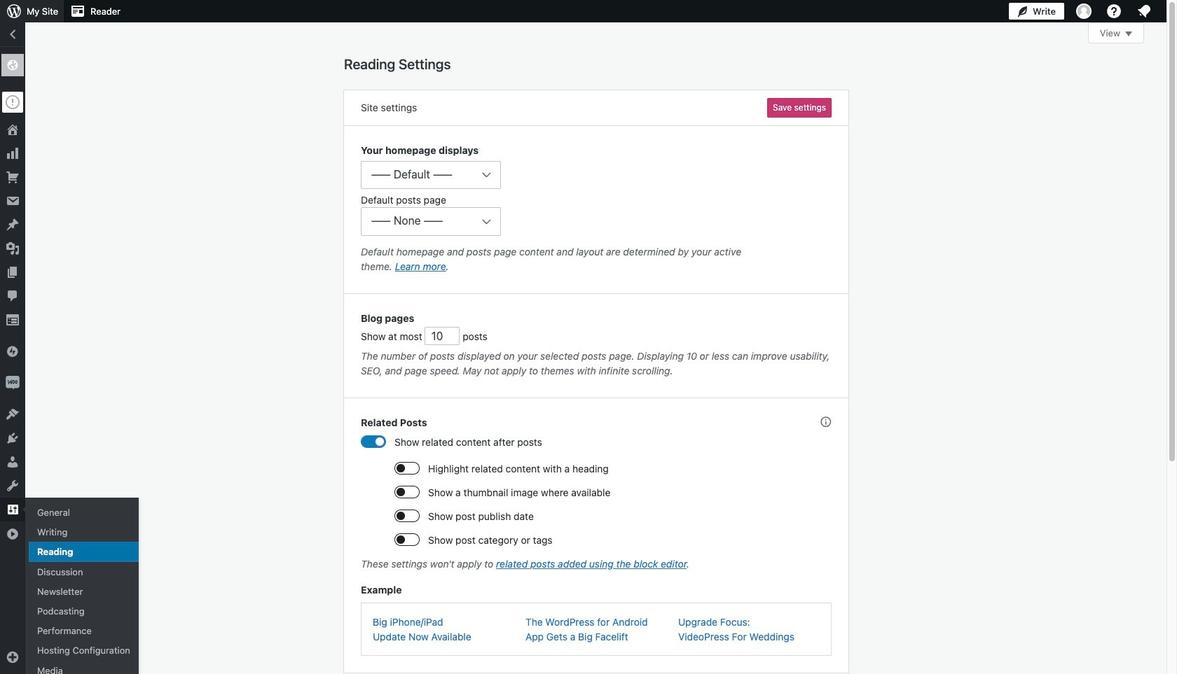Task type: locate. For each thing, give the bounding box(es) containing it.
3 group from the top
[[361, 435, 832, 656]]

1 vertical spatial img image
[[6, 376, 20, 390]]

0 vertical spatial group
[[361, 143, 832, 277]]

group
[[361, 143, 832, 277], [361, 311, 832, 382], [361, 435, 832, 656]]

2 vertical spatial group
[[361, 435, 832, 656]]

help image
[[1106, 3, 1122, 20]]

None number field
[[425, 327, 460, 345]]

1 vertical spatial group
[[361, 311, 832, 382]]

2 img image from the top
[[6, 376, 20, 390]]

img image
[[6, 345, 20, 359], [6, 376, 20, 390]]

0 vertical spatial img image
[[6, 345, 20, 359]]

closed image
[[1125, 32, 1132, 36]]

main content
[[344, 22, 1144, 675]]



Task type: vqa. For each thing, say whether or not it's contained in the screenshot.
the laptop image
no



Task type: describe. For each thing, give the bounding box(es) containing it.
2 group from the top
[[361, 311, 832, 382]]

1 img image from the top
[[6, 345, 20, 359]]

more information image
[[819, 415, 832, 428]]

none number field inside group
[[425, 327, 460, 345]]

my profile image
[[1076, 4, 1092, 19]]

manage your notifications image
[[1136, 3, 1153, 20]]

1 group from the top
[[361, 143, 832, 277]]



